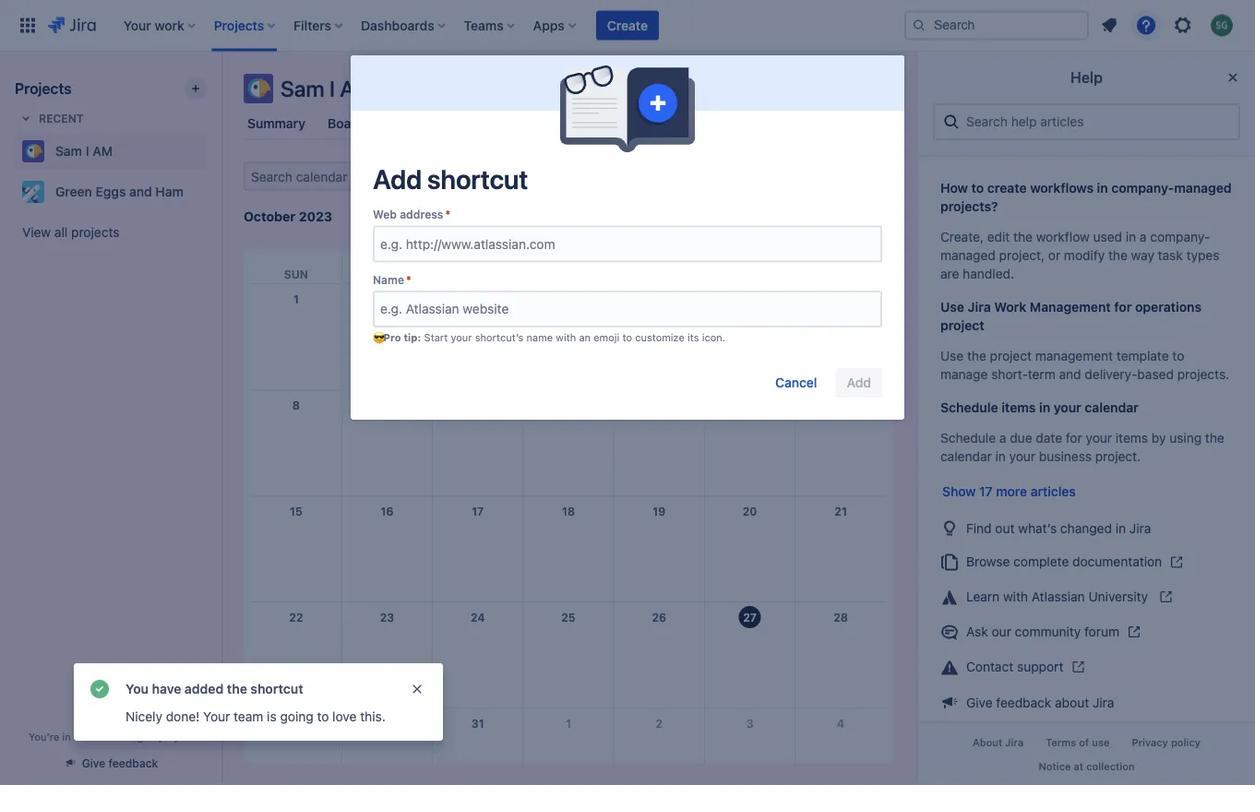 Task type: vqa. For each thing, say whether or not it's contained in the screenshot.


Task type: locate. For each thing, give the bounding box(es) containing it.
your right start
[[451, 332, 472, 344]]

is
[[267, 709, 277, 724]]

*
[[445, 208, 451, 221], [406, 273, 411, 286]]

0 vertical spatial 17
[[979, 484, 993, 499]]

use inside use jira work management for operations project
[[940, 299, 964, 315]]

row containing 1
[[251, 284, 886, 390]]

0 vertical spatial feedback
[[996, 695, 1051, 710]]

managed inside "how to create workflows in company-managed projects?"
[[1174, 180, 1232, 196]]

today
[[425, 209, 461, 224]]

sun
[[284, 268, 308, 281]]

a left team-
[[74, 731, 79, 743]]

1 vertical spatial shortcut
[[250, 682, 303, 697]]

3 for "3" link to the left
[[474, 293, 481, 305]]

board link
[[324, 107, 367, 140]]

shortcut inside add shortcut dialog
[[427, 163, 528, 195]]

0 vertical spatial give
[[966, 695, 993, 710]]

1 vertical spatial feedback
[[108, 757, 158, 770]]

20 link
[[735, 497, 765, 526]]

1 link
[[281, 284, 311, 314], [554, 709, 583, 738]]

to up based
[[1172, 348, 1184, 364]]

am up board
[[340, 76, 373, 102]]

show 17 more articles button
[[933, 481, 1085, 503]]

1 vertical spatial 17
[[472, 505, 484, 518]]

for
[[1114, 299, 1132, 315], [1066, 431, 1082, 446]]

add shortcut dialog
[[351, 55, 904, 420]]

for left operations
[[1114, 299, 1132, 315]]

project inside use jira work management for operations project
[[940, 318, 984, 333]]

sam
[[281, 76, 325, 102], [55, 144, 82, 159]]

1 vertical spatial i
[[86, 144, 89, 159]]

8
[[292, 399, 300, 412]]

row containing 8
[[251, 390, 886, 496]]

to inside add shortcut dialog
[[622, 332, 632, 344]]

17 inside show 17 more articles button
[[979, 484, 993, 499]]

university
[[1089, 589, 1148, 604]]

1 row from the top
[[251, 250, 886, 284]]

0 vertical spatial am
[[340, 76, 373, 102]]

a inside 'create, edit the workflow used in a company- managed project, or modify the way task types are handled.'
[[1140, 229, 1147, 245]]

schedule for schedule items in your calendar
[[940, 400, 998, 415]]

1 schedule from the top
[[940, 400, 998, 415]]

with right learn
[[1003, 589, 1028, 604]]

1 link right 31 link
[[554, 709, 583, 738]]

1 vertical spatial 1 link
[[554, 709, 583, 738]]

27 link
[[735, 603, 765, 632]]

learn
[[966, 589, 1000, 604]]

feedback inside 'button'
[[108, 757, 158, 770]]

2 use from the top
[[940, 348, 964, 364]]

schedule
[[940, 400, 998, 415], [940, 431, 996, 446]]

* right name
[[406, 273, 411, 286]]

in up date
[[1039, 400, 1050, 415]]

1 vertical spatial schedule
[[940, 431, 996, 446]]

its
[[687, 332, 699, 344]]

0 horizontal spatial feedback
[[108, 757, 158, 770]]

1 right 31 link
[[566, 717, 571, 730]]

project down done!
[[159, 731, 193, 743]]

0 horizontal spatial 2
[[384, 293, 391, 305]]

company-
[[1111, 180, 1174, 196], [1150, 229, 1210, 245]]

Search calendar text field
[[245, 163, 386, 189]]

create button
[[596, 11, 659, 40]]

give down team-
[[82, 757, 105, 770]]

create
[[987, 180, 1027, 196]]

icon.
[[702, 332, 725, 344]]

close image
[[1222, 66, 1244, 89]]

0 vertical spatial *
[[445, 208, 451, 221]]

0 vertical spatial calendar
[[1085, 400, 1139, 415]]

1 vertical spatial 4 link
[[826, 709, 856, 738]]

use jira work management for operations project
[[940, 299, 1202, 333]]

a left due
[[999, 431, 1006, 446]]

managed up types
[[1174, 180, 1232, 196]]

you have added the shortcut
[[126, 682, 303, 697]]

the up manage
[[967, 348, 986, 364]]

17 right 16 link
[[472, 505, 484, 518]]

5 row from the top
[[251, 602, 886, 708]]

the down used on the top right of the page
[[1108, 248, 1128, 263]]

1 horizontal spatial 17
[[979, 484, 993, 499]]

schedule inside schedule a due date for your items by using the calendar in your business project.
[[940, 431, 996, 446]]

1 horizontal spatial 3
[[746, 717, 754, 730]]

1 vertical spatial sam i am
[[55, 144, 113, 159]]

project up short-
[[990, 348, 1032, 364]]

your
[[451, 332, 472, 344], [1054, 400, 1081, 415], [1086, 431, 1112, 446], [1009, 449, 1036, 464]]

0 horizontal spatial 3 link
[[463, 284, 493, 314]]

managed down create,
[[940, 248, 996, 263]]

2 vertical spatial managed
[[111, 731, 156, 743]]

grid containing sun
[[251, 250, 886, 785]]

0 horizontal spatial project
[[159, 731, 193, 743]]

forms link
[[577, 107, 623, 140]]

1 horizontal spatial for
[[1114, 299, 1132, 315]]

30 link
[[372, 709, 402, 738]]

shortcut's
[[475, 332, 524, 344]]

with inside add shortcut dialog
[[556, 332, 576, 344]]

a up way
[[1140, 229, 1147, 245]]

1 vertical spatial 3
[[746, 717, 754, 730]]

shortcut up is
[[250, 682, 303, 697]]

1 horizontal spatial sam
[[281, 76, 325, 102]]

0 horizontal spatial 3
[[474, 293, 481, 305]]

calendar up show
[[940, 449, 992, 464]]

schedule left due
[[940, 431, 996, 446]]

5
[[656, 293, 663, 305]]

0 vertical spatial 4 link
[[554, 284, 583, 314]]

14 link
[[826, 391, 856, 420]]

0 horizontal spatial 1 link
[[281, 284, 311, 314]]

company- up used on the top right of the page
[[1111, 180, 1174, 196]]

3 for bottom "3" link
[[746, 717, 754, 730]]

in right the workflows
[[1097, 180, 1108, 196]]

give down contact
[[966, 695, 993, 710]]

0 vertical spatial sam
[[281, 76, 325, 102]]

1 horizontal spatial 2 link
[[644, 709, 674, 738]]

search image
[[912, 18, 927, 33]]

community
[[1015, 624, 1081, 639]]

1 vertical spatial 4
[[837, 717, 845, 730]]

0 vertical spatial managed
[[1174, 180, 1232, 196]]

with inside learn with atlassian university link
[[1003, 589, 1028, 604]]

1 down sun
[[293, 293, 299, 305]]

with left 'an'
[[556, 332, 576, 344]]

0 vertical spatial 4
[[565, 293, 572, 305]]

privacy policy
[[1132, 737, 1201, 749]]

0 horizontal spatial 4
[[565, 293, 572, 305]]

1 vertical spatial 2
[[656, 717, 663, 730]]

1 vertical spatial 1
[[566, 717, 571, 730]]

feedback for give feedback about jira
[[996, 695, 1051, 710]]

our
[[992, 624, 1011, 639]]

17 left more
[[979, 484, 993, 499]]

1 horizontal spatial 1
[[566, 717, 571, 730]]

a inside schedule a due date for your items by using the calendar in your business project.
[[999, 431, 1006, 446]]

october
[[244, 209, 296, 224]]

1 for leftmost 1 'link'
[[293, 293, 299, 305]]

9 link
[[372, 391, 402, 420]]

17 link
[[463, 497, 493, 526]]

22
[[289, 611, 303, 624]]

managed down nicely
[[111, 731, 156, 743]]

am
[[340, 76, 373, 102], [92, 144, 113, 159]]

added
[[185, 682, 224, 697]]

2 schedule from the top
[[940, 431, 996, 446]]

use
[[940, 299, 964, 315], [940, 348, 964, 364]]

sam green image
[[434, 162, 463, 191]]

feedback down contact support
[[996, 695, 1051, 710]]

0 vertical spatial 1 link
[[281, 284, 311, 314]]

shortcut up the today
[[427, 163, 528, 195]]

1 vertical spatial project
[[990, 348, 1032, 364]]

tab list containing summary
[[233, 107, 904, 140]]

feedback down you're in a team-managed project
[[108, 757, 158, 770]]

i up board
[[329, 76, 335, 102]]

for inside use jira work management for operations project
[[1114, 299, 1132, 315]]

2 horizontal spatial a
[[1140, 229, 1147, 245]]

1 vertical spatial items
[[1116, 431, 1148, 446]]

2 vertical spatial a
[[74, 731, 79, 743]]

1 vertical spatial company-
[[1150, 229, 1210, 245]]

1 horizontal spatial 4
[[837, 717, 845, 730]]

1 for rightmost 1 'link'
[[566, 717, 571, 730]]

12
[[653, 399, 665, 412]]

1 vertical spatial a
[[999, 431, 1006, 446]]

for for management
[[1114, 299, 1132, 315]]

give inside give feedback about jira link
[[966, 695, 993, 710]]

0 vertical spatial a
[[1140, 229, 1147, 245]]

0 vertical spatial 3
[[474, 293, 481, 305]]

e.g. http://www.atlassian.com url field
[[375, 227, 880, 261]]

contact
[[966, 659, 1014, 675]]

and down management
[[1059, 367, 1081, 382]]

1 horizontal spatial sam i am
[[281, 76, 373, 102]]

row containing 15
[[251, 496, 886, 602]]

items up project.
[[1116, 431, 1148, 446]]

the
[[1013, 229, 1033, 245], [1108, 248, 1128, 263], [967, 348, 986, 364], [1205, 431, 1224, 446], [227, 682, 247, 697]]

1 horizontal spatial a
[[999, 431, 1006, 446]]

1 horizontal spatial project
[[940, 318, 984, 333]]

give for give feedback about jira
[[966, 695, 993, 710]]

items up due
[[1002, 400, 1036, 415]]

and left ham
[[129, 184, 152, 199]]

edit
[[987, 229, 1010, 245]]

1 horizontal spatial and
[[1059, 367, 1081, 382]]

jira inside use jira work management for operations project
[[968, 299, 991, 315]]

23
[[380, 611, 394, 624]]

😎pro
[[373, 332, 401, 344]]

0 horizontal spatial *
[[406, 273, 411, 286]]

0 horizontal spatial a
[[74, 731, 79, 743]]

use inside use the project management template to manage short-term and delivery-based projects.
[[940, 348, 964, 364]]

row containing 29
[[251, 708, 886, 785]]

to up 'projects?'
[[971, 180, 984, 196]]

1 vertical spatial managed
[[940, 248, 996, 263]]

to inside "how to create workflows in company-managed projects?"
[[971, 180, 984, 196]]

notice at collection link
[[1028, 755, 1146, 778]]

term
[[1028, 367, 1056, 382]]

0 vertical spatial project
[[940, 318, 984, 333]]

3
[[474, 293, 481, 305], [746, 717, 754, 730]]

6 row from the top
[[251, 708, 886, 785]]

14
[[834, 399, 847, 412]]

17 inside 17 link
[[472, 505, 484, 518]]

sam up summary
[[281, 76, 325, 102]]

18
[[562, 505, 575, 518]]

20
[[743, 505, 757, 518]]

grid
[[251, 250, 886, 785]]

give inside give feedback 'button'
[[82, 757, 105, 770]]

success image
[[89, 678, 111, 700]]

managed
[[1174, 180, 1232, 196], [940, 248, 996, 263], [111, 731, 156, 743]]

tab list
[[233, 107, 904, 140]]

1 use from the top
[[940, 299, 964, 315]]

the up team
[[227, 682, 247, 697]]

0 vertical spatial 1
[[293, 293, 299, 305]]

give for give feedback
[[82, 757, 105, 770]]

2 row from the top
[[251, 284, 886, 390]]

collapse recent projects image
[[15, 107, 37, 129]]

0 horizontal spatial am
[[92, 144, 113, 159]]

learn with atlassian university link
[[933, 580, 1240, 615]]

the right using
[[1205, 431, 1224, 446]]

0 vertical spatial shortcut
[[427, 163, 528, 195]]

give feedback button
[[52, 748, 169, 778]]

for up the business
[[1066, 431, 1082, 446]]

0 horizontal spatial sam i am
[[55, 144, 113, 159]]

am up green eggs and ham link
[[92, 144, 113, 159]]

to inside use the project management template to manage short-term and delivery-based projects.
[[1172, 348, 1184, 364]]

ham
[[155, 184, 184, 199]]

calendar
[[1085, 400, 1139, 415], [940, 449, 992, 464]]

1 horizontal spatial shortcut
[[427, 163, 528, 195]]

3 row from the top
[[251, 390, 886, 496]]

0 vertical spatial 3 link
[[463, 284, 493, 314]]

1 vertical spatial calendar
[[940, 449, 992, 464]]

unscheduled image
[[574, 209, 589, 224]]

2 vertical spatial project
[[159, 731, 193, 743]]

changed
[[1060, 520, 1112, 536]]

12 link
[[644, 391, 674, 420]]

0 horizontal spatial calendar
[[940, 449, 992, 464]]

1 horizontal spatial 3 link
[[735, 709, 765, 738]]

4 row from the top
[[251, 496, 886, 602]]

0 horizontal spatial sam
[[55, 144, 82, 159]]

1 horizontal spatial calendar
[[1085, 400, 1139, 415]]

1 vertical spatial use
[[940, 348, 964, 364]]

timeline
[[507, 116, 559, 131]]

for inside schedule a due date for your items by using the calendar in your business project.
[[1066, 431, 1082, 446]]

row
[[251, 250, 886, 284], [251, 284, 886, 390], [251, 390, 886, 496], [251, 496, 886, 602], [251, 602, 886, 708], [251, 708, 886, 785]]

jira image
[[48, 14, 96, 36], [48, 14, 96, 36]]

due
[[1010, 431, 1032, 446]]

0 vertical spatial with
[[556, 332, 576, 344]]

use up manage
[[940, 348, 964, 364]]

policy
[[1171, 737, 1201, 749]]

way
[[1131, 248, 1154, 263]]

project up manage
[[940, 318, 984, 333]]

green eggs and ham link
[[15, 174, 199, 210]]

green eggs and ham
[[55, 184, 184, 199]]

you're
[[29, 731, 59, 743]]

to right emoji
[[622, 332, 632, 344]]

feedback for give feedback
[[108, 757, 158, 770]]

sam down the recent
[[55, 144, 82, 159]]

0 horizontal spatial and
[[129, 184, 152, 199]]

29
[[289, 717, 303, 730]]

company- inside 'create, edit the workflow used in a company- managed project, or modify the way task types are handled.'
[[1150, 229, 1210, 245]]

1 horizontal spatial managed
[[940, 248, 996, 263]]

tab
[[427, 107, 489, 140]]

projects.
[[1177, 367, 1229, 382]]

sam i am down the recent
[[55, 144, 113, 159]]

use for use jira work management for operations project
[[940, 299, 964, 315]]

1 horizontal spatial feedback
[[996, 695, 1051, 710]]

* right address
[[445, 208, 451, 221]]

1 vertical spatial for
[[1066, 431, 1082, 446]]

about jira button
[[962, 732, 1035, 755]]

0 vertical spatial for
[[1114, 299, 1132, 315]]

1 horizontal spatial give
[[966, 695, 993, 710]]

😎pro tip: start your shortcut's name with an emoji to customize its icon.
[[373, 332, 725, 344]]

next month image
[[380, 206, 402, 228]]

i up the green
[[86, 144, 89, 159]]

use down are on the top right of page
[[940, 299, 964, 315]]

0 horizontal spatial for
[[1066, 431, 1082, 446]]

for for date
[[1066, 431, 1082, 446]]

2 horizontal spatial managed
[[1174, 180, 1232, 196]]

0 horizontal spatial with
[[556, 332, 576, 344]]

ask our community forum link
[[933, 615, 1240, 650]]

in up show 17 more articles
[[995, 449, 1006, 464]]

forms
[[581, 116, 619, 131]]

pages link
[[638, 107, 683, 140]]

by
[[1152, 431, 1166, 446]]

1 vertical spatial with
[[1003, 589, 1028, 604]]

0 vertical spatial company-
[[1111, 180, 1174, 196]]

previous month image
[[343, 206, 366, 228]]

in inside 'create, edit the workflow used in a company- managed project, or modify the way task types are handled.'
[[1126, 229, 1136, 245]]

about jira
[[973, 737, 1024, 749]]

0 horizontal spatial 1
[[293, 293, 299, 305]]

sam i am up board
[[281, 76, 373, 102]]

use the project management template to manage short-term and delivery-based projects.
[[940, 348, 1229, 382]]

in up way
[[1126, 229, 1136, 245]]

0 horizontal spatial 17
[[472, 505, 484, 518]]

2023
[[299, 209, 332, 224]]

0 vertical spatial and
[[129, 184, 152, 199]]

sam i am inside sam i am link
[[55, 144, 113, 159]]

16 link
[[372, 497, 402, 526]]

schedule down manage
[[940, 400, 998, 415]]

company- up task
[[1150, 229, 1210, 245]]

1 link down sun
[[281, 284, 311, 314]]

projects?
[[940, 199, 998, 214]]

company- inside "how to create workflows in company-managed projects?"
[[1111, 180, 1174, 196]]

project.
[[1095, 449, 1141, 464]]

customize
[[635, 332, 685, 344]]

0 horizontal spatial shortcut
[[250, 682, 303, 697]]

view
[[22, 225, 51, 240]]

0 vertical spatial use
[[940, 299, 964, 315]]

1 horizontal spatial with
[[1003, 589, 1028, 604]]

calendar down delivery-
[[1085, 400, 1139, 415]]

1 horizontal spatial 1 link
[[554, 709, 583, 738]]

0 vertical spatial 2 link
[[372, 284, 402, 314]]



Task type: describe. For each thing, give the bounding box(es) containing it.
e.g. Atlassian website field
[[375, 293, 880, 326]]

find out what's changed in jira
[[966, 520, 1151, 536]]

more
[[996, 484, 1027, 499]]

28
[[834, 611, 848, 624]]

browse complete documentation
[[966, 554, 1162, 569]]

sam i am link
[[15, 133, 199, 170]]

1 horizontal spatial 2
[[656, 717, 663, 730]]

Search field
[[904, 11, 1089, 40]]

1 horizontal spatial *
[[445, 208, 451, 221]]

used
[[1093, 229, 1122, 245]]

and inside use the project management template to manage short-term and delivery-based projects.
[[1059, 367, 1081, 382]]

your up project.
[[1086, 431, 1112, 446]]

the inside use the project management template to manage short-term and delivery-based projects.
[[967, 348, 986, 364]]

your up date
[[1054, 400, 1081, 415]]

Search help articles field
[[961, 105, 1231, 138]]

privacy policy link
[[1121, 732, 1212, 755]]

out
[[995, 520, 1015, 536]]

10 link
[[463, 391, 493, 420]]

what's
[[1018, 520, 1057, 536]]

use for use the project management template to manage short-term and delivery-based projects.
[[940, 348, 964, 364]]

summary link
[[244, 107, 309, 140]]

find out what's changed in jira link
[[933, 510, 1240, 545]]

dismiss image
[[410, 682, 425, 697]]

contact support
[[966, 659, 1064, 675]]

1 horizontal spatial 4 link
[[826, 709, 856, 738]]

eggs
[[96, 184, 126, 199]]

in inside schedule a due date for your items by using the calendar in your business project.
[[995, 449, 1006, 464]]

management
[[1030, 299, 1111, 315]]

1 vertical spatial 3 link
[[735, 709, 765, 738]]

recent
[[39, 112, 84, 125]]

1 horizontal spatial am
[[340, 76, 373, 102]]

give feedback about jira link
[[933, 685, 1240, 719]]

forum
[[1084, 624, 1119, 639]]

1 vertical spatial sam
[[55, 144, 82, 159]]

31
[[471, 717, 484, 730]]

0 horizontal spatial managed
[[111, 731, 156, 743]]

to left love
[[317, 709, 329, 724]]

22 link
[[281, 603, 311, 632]]

18 link
[[554, 497, 583, 526]]

6 link
[[735, 284, 765, 314]]

documentation
[[1073, 554, 1162, 569]]

9
[[383, 399, 391, 412]]

21 link
[[826, 497, 856, 526]]

add people image
[[474, 165, 497, 187]]

0 horizontal spatial 2 link
[[372, 284, 402, 314]]

sun link
[[280, 250, 312, 283]]

love
[[332, 709, 357, 724]]

terms of use link
[[1035, 732, 1121, 755]]

0 vertical spatial i
[[329, 76, 335, 102]]

nicely
[[126, 709, 162, 724]]

29 link
[[281, 709, 311, 738]]

28 link
[[826, 603, 856, 632]]

view all projects link
[[15, 216, 207, 249]]

issues
[[701, 116, 740, 131]]

help
[[1071, 69, 1103, 86]]

25
[[561, 611, 576, 624]]

in right you're
[[62, 731, 71, 743]]

issues link
[[697, 107, 744, 140]]

0 vertical spatial sam i am
[[281, 76, 373, 102]]

in inside "how to create workflows in company-managed projects?"
[[1097, 180, 1108, 196]]

board
[[328, 116, 364, 131]]

all
[[54, 225, 68, 240]]

pages
[[642, 116, 679, 131]]

the inside schedule a due date for your items by using the calendar in your business project.
[[1205, 431, 1224, 446]]

24
[[471, 611, 485, 624]]

0 horizontal spatial 4 link
[[554, 284, 583, 314]]

5 link
[[644, 284, 674, 314]]

give feedback about jira
[[966, 695, 1114, 710]]

1 vertical spatial *
[[406, 273, 411, 286]]

modify
[[1064, 248, 1105, 263]]

based
[[1137, 367, 1174, 382]]

create banner
[[0, 0, 1255, 52]]

team
[[234, 709, 263, 724]]

project,
[[999, 248, 1045, 263]]

row containing sun
[[251, 250, 886, 284]]

going
[[280, 709, 313, 724]]

start
[[424, 332, 448, 344]]

26 link
[[644, 603, 674, 632]]

items inside schedule a due date for your items by using the calendar in your business project.
[[1116, 431, 1148, 446]]

browse
[[966, 554, 1010, 569]]

support
[[1017, 659, 1064, 675]]

7 link
[[826, 284, 856, 314]]

15
[[290, 505, 302, 518]]

13 link
[[735, 391, 765, 420]]

24 link
[[463, 603, 493, 632]]

mon link
[[370, 250, 404, 283]]

schedule a due date for your items by using the calendar in your business project.
[[940, 431, 1224, 464]]

ask
[[966, 624, 988, 639]]

in up documentation
[[1116, 520, 1126, 536]]

give feedback
[[82, 757, 158, 770]]

of
[[1079, 737, 1089, 749]]

an
[[579, 332, 591, 344]]

have
[[152, 682, 181, 697]]

31 link
[[463, 709, 493, 738]]

10
[[471, 399, 484, 412]]

the up project,
[[1013, 229, 1033, 245]]

1 vertical spatial am
[[92, 144, 113, 159]]

nicely done! your team is going to love this.
[[126, 709, 386, 724]]

about
[[973, 737, 1002, 749]]

unscheduled
[[593, 209, 673, 224]]

11 link
[[554, 391, 583, 420]]

project inside use the project management template to manage short-term and delivery-based projects.
[[990, 348, 1032, 364]]

privacy
[[1132, 737, 1168, 749]]

row containing 22
[[251, 602, 886, 708]]

create, edit the workflow used in a company- managed project, or modify the way task types are handled.
[[940, 229, 1220, 281]]

0 vertical spatial 2
[[384, 293, 391, 305]]

1 vertical spatial 2 link
[[644, 709, 674, 738]]

summary
[[247, 116, 305, 131]]

11
[[563, 399, 574, 412]]

your down due
[[1009, 449, 1036, 464]]

your inside add shortcut dialog
[[451, 332, 472, 344]]

managed inside 'create, edit the workflow used in a company- managed project, or modify the way task types are handled.'
[[940, 248, 996, 263]]

calendar inside schedule a due date for your items by using the calendar in your business project.
[[940, 449, 992, 464]]

0 horizontal spatial i
[[86, 144, 89, 159]]

green
[[55, 184, 92, 199]]

terms of use
[[1046, 737, 1110, 749]]

0 horizontal spatial items
[[1002, 400, 1036, 415]]

cancel
[[775, 375, 817, 390]]

schedule for schedule a due date for your items by using the calendar in your business project.
[[940, 431, 996, 446]]

atlassian
[[1032, 589, 1085, 604]]

this.
[[360, 709, 386, 724]]

jira inside button
[[1005, 737, 1024, 749]]

find
[[966, 520, 992, 536]]

primary element
[[11, 0, 904, 51]]



